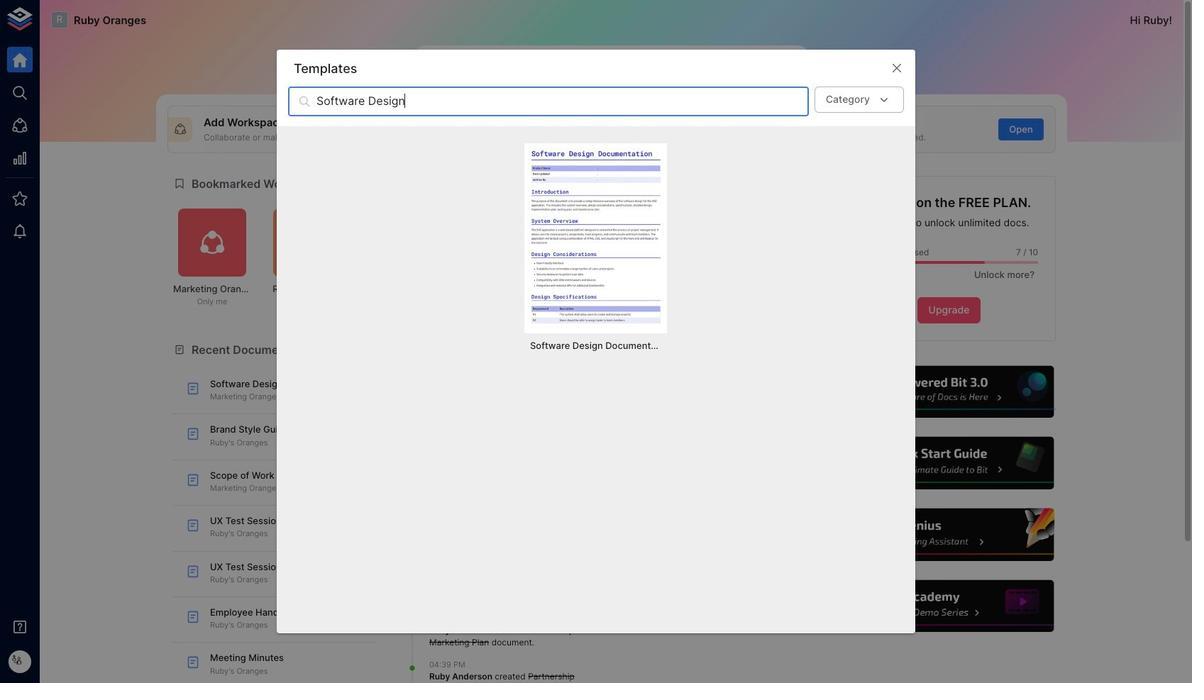 Task type: describe. For each thing, give the bounding box(es) containing it.
2 help image from the top
[[843, 435, 1056, 492]]

Search Templates... text field
[[317, 87, 809, 117]]

4 help image from the top
[[843, 579, 1056, 635]]

3 help image from the top
[[843, 507, 1056, 563]]

software design documentation image
[[530, 149, 662, 324]]



Task type: vqa. For each thing, say whether or not it's contained in the screenshot.
first help image from the bottom
yes



Task type: locate. For each thing, give the bounding box(es) containing it.
help image
[[843, 364, 1056, 420], [843, 435, 1056, 492], [843, 507, 1056, 563], [843, 579, 1056, 635]]

dialog
[[277, 50, 916, 634]]

1 help image from the top
[[843, 364, 1056, 420]]



